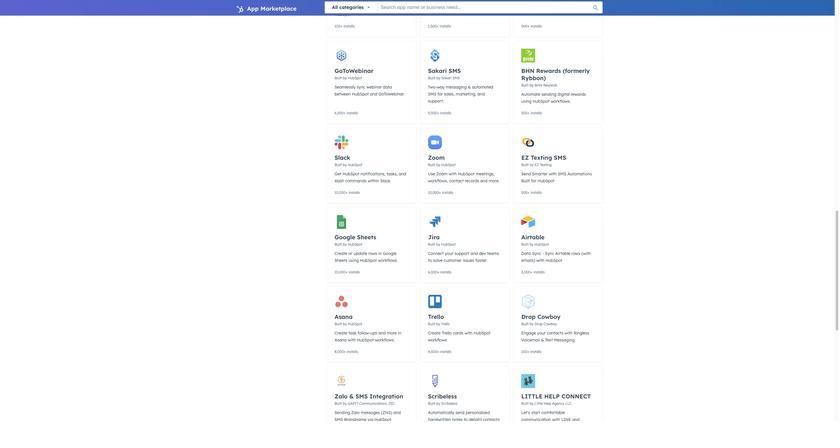 Task type: locate. For each thing, give the bounding box(es) containing it.
more
[[384, 5, 394, 10], [387, 331, 397, 336]]

by up the create or update rows in google sheets using hubspot workflows
[[343, 242, 347, 247]]

0 horizontal spatial bhn
[[521, 67, 534, 74]]

sync right -
[[545, 251, 554, 256]]

commands
[[345, 178, 367, 183]]

slack down tasks,
[[380, 178, 390, 183]]

0 vertical spatial zalo
[[335, 393, 347, 400]]

1 horizontal spatial for
[[437, 91, 443, 97]]

more right ups on the bottom
[[387, 331, 397, 336]]

using inside automate sending digital rewards using hubspot workflows.
[[521, 99, 532, 104]]

sync
[[357, 85, 365, 90]]

-
[[542, 251, 544, 256]]

0 vertical spatial asana
[[335, 313, 353, 320]]

for for ez
[[531, 178, 536, 183]]

create down trello built by trello on the bottom of page
[[428, 331, 441, 336]]

your inside the engage your contacts with ringless voicemail & text messaging
[[537, 331, 546, 336]]

1 vertical spatial google
[[383, 251, 397, 256]]

workflows.
[[551, 99, 571, 104], [375, 337, 395, 343]]

0 vertical spatial in
[[378, 251, 382, 256]]

for left you
[[358, 5, 363, 10]]

rows left (with
[[571, 251, 580, 256]]

meetings,
[[476, 171, 494, 177]]

more left on
[[384, 5, 394, 10]]

1 vertical spatial sheets
[[335, 258, 347, 263]]

built inside send smarter with sms automations built for hubspot
[[521, 178, 530, 183]]

your inside 'connect your support and dev teams to solve customer issues faster'
[[445, 251, 453, 256]]

by inside gotowebinar built by hubspot
[[343, 76, 347, 80]]

scribeless
[[428, 393, 457, 400], [441, 401, 457, 406]]

by inside jira built by hubspot
[[436, 242, 440, 247]]

using down or
[[349, 258, 359, 263]]

issues
[[463, 258, 474, 263]]

with down comfortable
[[552, 417, 560, 421]]

jira
[[428, 234, 440, 241]]

asana up the 8,000 in the left of the page
[[335, 337, 347, 343]]

10,000 for slack
[[335, 190, 346, 195]]

hubspot inside slack built by hubspot
[[348, 163, 362, 167]]

2 500 + installs from the top
[[521, 111, 542, 115]]

bhn down rybbon)
[[535, 83, 542, 87]]

ups
[[370, 331, 377, 336]]

for down "smarter"
[[531, 178, 536, 183]]

2 horizontal spatial for
[[531, 178, 536, 183]]

little
[[535, 401, 543, 406]]

1 vertical spatial your
[[537, 331, 546, 336]]

& left 'text'
[[541, 337, 544, 343]]

installs for airtable
[[533, 270, 545, 274]]

slack inside get hubspot notifications, tasks, and slash commands within slack
[[380, 178, 390, 183]]

with inside data sync - sync airtable rows (with emails) with hubspot
[[536, 258, 544, 263]]

comfortable
[[541, 410, 565, 415]]

create for google
[[335, 251, 347, 256]]

lead
[[335, 0, 344, 3]]

slash
[[335, 178, 344, 183]]

0 vertical spatial airtable
[[521, 234, 545, 241]]

contacts up 'text'
[[547, 331, 563, 336]]

1 vertical spatial trello
[[441, 322, 450, 326]]

0 horizontal spatial to
[[373, 5, 377, 10]]

0 vertical spatial to
[[373, 5, 377, 10]]

in right ups on the bottom
[[398, 331, 401, 336]]

1 vertical spatial ez
[[535, 163, 539, 167]]

to inside 'connect your support and dev teams to solve customer issues faster'
[[428, 258, 432, 263]]

100 + installs down "voicemail"
[[521, 350, 541, 354]]

airtable right -
[[555, 251, 570, 256]]

to left "do"
[[373, 5, 377, 10]]

create
[[335, 251, 347, 256], [335, 331, 347, 336], [428, 331, 441, 336]]

built inside drop cowboy built by drop cowboy
[[521, 322, 529, 326]]

workflows. down ups on the bottom
[[375, 337, 395, 343]]

slack built by hubspot
[[335, 154, 362, 167]]

1 vertical spatial airtable
[[555, 251, 570, 256]]

1,500
[[428, 24, 437, 28]]

webinar
[[367, 85, 382, 90]]

0 horizontal spatial in
[[378, 251, 382, 256]]

built inside gotowebinar built by hubspot
[[335, 76, 342, 80]]

by up send
[[530, 163, 534, 167]]

1 horizontal spatial using
[[521, 99, 532, 104]]

automatically send personalized handwritten notes to delight contacts
[[428, 410, 500, 421]]

0 horizontal spatial zalo
[[335, 393, 347, 400]]

1 horizontal spatial in
[[398, 331, 401, 336]]

1 vertical spatial more
[[387, 331, 397, 336]]

with up messaging
[[564, 331, 573, 336]]

100 + installs down automation
[[335, 24, 355, 28]]

1 vertical spatial using
[[349, 258, 359, 263]]

tasks,
[[387, 171, 398, 177]]

airtable inside airtable built by hubspot
[[521, 234, 545, 241]]

by up automatically
[[436, 401, 440, 406]]

0 vertical spatial 500 + installs
[[521, 24, 542, 28]]

+ for ez
[[528, 190, 530, 195]]

create inside the create or update rows in google sheets using hubspot workflows
[[335, 251, 347, 256]]

4,500
[[428, 350, 437, 354]]

with down task at the left of the page
[[348, 337, 356, 343]]

0 vertical spatial zoom
[[428, 154, 445, 161]]

10,000 + installs
[[335, 190, 360, 195], [428, 190, 453, 195], [335, 270, 360, 274]]

by inside sakari sms built by sakari sms
[[436, 76, 440, 80]]

by down jira
[[436, 242, 440, 247]]

sync left -
[[532, 251, 541, 256]]

delight
[[469, 417, 482, 421]]

0 vertical spatial slack
[[335, 154, 350, 161]]

and inside create task follow-ups and more in asana with hubspot workflows.
[[378, 331, 386, 336]]

100 down "voicemail"
[[521, 350, 527, 354]]

little help connect built by little help agency llc
[[521, 393, 591, 406]]

by up 'seamlessly'
[[343, 76, 347, 80]]

1 vertical spatial workflows
[[428, 337, 447, 343]]

1 vertical spatial slack
[[380, 178, 390, 183]]

to
[[373, 5, 377, 10], [428, 258, 432, 263], [464, 417, 468, 421]]

to right notes
[[464, 417, 468, 421]]

500 + installs for ez
[[521, 190, 542, 195]]

workflows. down digital
[[551, 99, 571, 104]]

1 vertical spatial 500
[[521, 111, 528, 115]]

zoom up workflows,
[[436, 171, 448, 177]]

rows inside data sync - sync airtable rows (with emails) with hubspot
[[571, 251, 580, 256]]

1 horizontal spatial to
[[428, 258, 432, 263]]

engage your contacts with ringless voicemail & text messaging
[[521, 331, 589, 343]]

create inside create task follow-ups and more in asana with hubspot workflows.
[[335, 331, 347, 336]]

2 vertical spatial for
[[531, 178, 536, 183]]

by up "way"
[[436, 76, 440, 80]]

1 vertical spatial workflows.
[[375, 337, 395, 343]]

1 vertical spatial bhn
[[535, 83, 542, 87]]

5,500
[[428, 111, 437, 115]]

to left 'solve'
[[428, 258, 432, 263]]

1 horizontal spatial rows
[[571, 251, 580, 256]]

installs for sakari
[[440, 111, 451, 115]]

gapit
[[348, 401, 358, 406]]

by inside trello built by trello
[[436, 322, 440, 326]]

0 horizontal spatial slack
[[335, 154, 350, 161]]

ez up send
[[521, 154, 529, 161]]

1 horizontal spatial 100 + installs
[[521, 350, 541, 354]]

1 horizontal spatial your
[[537, 331, 546, 336]]

slack inside slack built by hubspot
[[335, 154, 350, 161]]

asana inside create task follow-ups and more in asana with hubspot workflows.
[[335, 337, 347, 343]]

task
[[348, 331, 357, 336]]

1 rows from the left
[[368, 251, 377, 256]]

0 horizontal spatial for
[[358, 5, 363, 10]]

routing up "do"
[[376, 0, 389, 3]]

by inside slack built by hubspot
[[343, 163, 347, 167]]

1 500 from the top
[[521, 24, 528, 28]]

+ for bhn
[[528, 111, 530, 115]]

100 down all
[[335, 24, 340, 28]]

hubspot inside "google sheets built by hubspot"
[[348, 242, 362, 247]]

drop cowboy built by drop cowboy
[[521, 313, 560, 326]]

notes
[[452, 417, 463, 421]]

app
[[247, 5, 259, 12]]

and down automated
[[477, 91, 485, 97]]

+ for gotowebinar
[[344, 111, 346, 115]]

for for sakari
[[437, 91, 443, 97]]

by up engage
[[530, 322, 534, 326]]

hubspot inside automate sending digital rewards using hubspot workflows.
[[533, 99, 550, 104]]

hubspot inside 'lead routing & ticket routing automation for you to do more on hubspot'
[[335, 12, 351, 17]]

by up the data
[[530, 242, 534, 247]]

by up workflows,
[[436, 163, 440, 167]]

1 vertical spatial 500 + installs
[[521, 111, 542, 115]]

airtable
[[521, 234, 545, 241], [555, 251, 570, 256]]

hubspot inside create task follow-ups and more in asana with hubspot workflows.
[[357, 337, 374, 343]]

+ for sakari
[[437, 111, 439, 115]]

routing up categories
[[345, 0, 359, 3]]

installs for jira
[[440, 270, 451, 274]]

hubspot inside zoom built by hubspot
[[441, 163, 456, 167]]

0 vertical spatial more
[[384, 5, 394, 10]]

airtable up the data
[[521, 234, 545, 241]]

1 horizontal spatial zalo
[[351, 410, 360, 415]]

+ for zoom
[[439, 190, 441, 195]]

1 horizontal spatial routing
[[376, 0, 389, 3]]

& left ticket on the left top
[[360, 0, 363, 3]]

1 asana from the top
[[335, 313, 353, 320]]

2 asana from the top
[[335, 337, 347, 343]]

and down meetings,
[[480, 178, 487, 183]]

ez
[[521, 154, 529, 161], [535, 163, 539, 167]]

installs for zoom
[[442, 190, 453, 195]]

0 horizontal spatial sheets
[[335, 258, 347, 263]]

sheets up update
[[357, 234, 376, 241]]

asana
[[335, 313, 353, 320], [335, 337, 347, 343]]

0 horizontal spatial 100 + installs
[[335, 24, 355, 28]]

google inside "google sheets built by hubspot"
[[335, 234, 355, 241]]

&
[[360, 0, 363, 3], [468, 85, 471, 90], [541, 337, 544, 343], [349, 393, 354, 400]]

sakari sms built by sakari sms
[[428, 67, 461, 80]]

zoom inside the use zoom with hubspot meetings, workflows, contact records and more.
[[436, 171, 448, 177]]

0 horizontal spatial workflows
[[378, 258, 397, 263]]

10,000 for zoom
[[428, 190, 439, 195]]

by inside airtable built by hubspot
[[530, 242, 534, 247]]

google sheets built by hubspot
[[335, 234, 376, 247]]

sms inside the sending zalo messages (zns) and sms brandname via hubspo
[[335, 417, 343, 421]]

1 horizontal spatial slack
[[380, 178, 390, 183]]

send
[[455, 410, 465, 415]]

1 vertical spatial zalo
[[351, 410, 360, 415]]

zalo up brandname
[[351, 410, 360, 415]]

0 vertical spatial workflows.
[[551, 99, 571, 104]]

1 horizontal spatial 100
[[521, 350, 527, 354]]

more.
[[489, 178, 499, 183]]

(formerly
[[563, 67, 590, 74]]

on
[[395, 5, 400, 10]]

2 vertical spatial 500 + installs
[[521, 190, 542, 195]]

0 vertical spatial drop
[[521, 313, 536, 320]]

to inside automatically send personalized handwritten notes to delight contacts
[[464, 417, 468, 421]]

for
[[358, 5, 363, 10], [437, 91, 443, 97], [531, 178, 536, 183]]

bhn up automate
[[521, 67, 534, 74]]

help
[[544, 401, 551, 406]]

installs for ez
[[531, 190, 542, 195]]

google inside the create or update rows in google sheets using hubspot workflows
[[383, 251, 397, 256]]

by inside ez texting sms built by ez texting
[[530, 163, 534, 167]]

rows right update
[[368, 251, 377, 256]]

0 vertical spatial workflows
[[378, 258, 397, 263]]

by inside asana built by hubspot
[[343, 322, 347, 326]]

0 vertical spatial for
[[358, 5, 363, 10]]

asana up task at the left of the page
[[335, 313, 353, 320]]

and inside get hubspot notifications, tasks, and slash commands within slack
[[399, 171, 406, 177]]

10,000 + installs down workflows,
[[428, 190, 453, 195]]

installs for asana
[[347, 350, 358, 354]]

0 vertical spatial contacts
[[547, 331, 563, 336]]

create left or
[[335, 251, 347, 256]]

by inside bhn rewards (formerly rybbon) built by bhn rewards
[[530, 83, 534, 87]]

0 horizontal spatial sync
[[532, 251, 541, 256]]

100 + installs
[[335, 24, 355, 28], [521, 350, 541, 354]]

sheets
[[357, 234, 376, 241], [335, 258, 347, 263]]

3 500 + installs from the top
[[521, 190, 542, 195]]

workflows inside the create or update rows in google sheets using hubspot workflows
[[378, 258, 397, 263]]

0 vertical spatial sheets
[[357, 234, 376, 241]]

and inside 'seamlessly sync webinar data between hubspot and gotowebinar.'
[[370, 91, 377, 97]]

0 horizontal spatial contacts
[[483, 417, 500, 421]]

by up create trello cards with hubspot workflows at the bottom right
[[436, 322, 440, 326]]

0 horizontal spatial routing
[[345, 0, 359, 3]]

in
[[378, 251, 382, 256], [398, 331, 401, 336]]

0 vertical spatial bhn
[[521, 67, 534, 74]]

zalo up sending
[[335, 393, 347, 400]]

sms inside zalo & sms integration built by gapit communications jsc.
[[355, 393, 368, 400]]

you
[[365, 5, 372, 10]]

1 vertical spatial in
[[398, 331, 401, 336]]

create left task at the left of the page
[[335, 331, 347, 336]]

your for built
[[445, 251, 453, 256]]

1 horizontal spatial sync
[[545, 251, 554, 256]]

by left gapit
[[343, 401, 347, 406]]

seamlessly
[[335, 85, 356, 90]]

1 horizontal spatial workflows
[[428, 337, 447, 343]]

3,000
[[521, 270, 530, 274]]

0 vertical spatial using
[[521, 99, 532, 104]]

and right ups on the bottom
[[378, 331, 386, 336]]

1 horizontal spatial google
[[383, 251, 397, 256]]

create task follow-ups and more in asana with hubspot workflows.
[[335, 331, 401, 343]]

1 horizontal spatial airtable
[[555, 251, 570, 256]]

1 horizontal spatial bhn
[[535, 83, 542, 87]]

2 500 from the top
[[521, 111, 528, 115]]

slack up get
[[335, 154, 350, 161]]

jira built by hubspot
[[428, 234, 456, 247]]

1 500 + installs from the top
[[521, 24, 542, 28]]

built inside sakari sms built by sakari sms
[[428, 76, 435, 80]]

use
[[428, 171, 435, 177]]

with right "smarter"
[[549, 171, 557, 177]]

and right tasks,
[[399, 171, 406, 177]]

your up the customer
[[445, 251, 453, 256]]

records
[[465, 178, 479, 183]]

zoom up 'use' in the right of the page
[[428, 154, 445, 161]]

2 vertical spatial to
[[464, 417, 468, 421]]

and right (zns) on the left of the page
[[393, 410, 401, 415]]

0 horizontal spatial workflows.
[[375, 337, 395, 343]]

routing
[[345, 0, 359, 3], [376, 0, 389, 3]]

1,500 + installs
[[428, 24, 451, 28]]

your up 'text'
[[537, 331, 546, 336]]

jsc.
[[388, 401, 395, 406]]

2 horizontal spatial to
[[464, 417, 468, 421]]

0 horizontal spatial rows
[[368, 251, 377, 256]]

connect your support and dev teams to solve customer issues faster
[[428, 251, 499, 263]]

0 vertical spatial ez
[[521, 154, 529, 161]]

installs for bhn
[[531, 111, 542, 115]]

drop
[[521, 313, 536, 320], [535, 322, 543, 326]]

5,500 + installs
[[428, 111, 451, 115]]

create for asana
[[335, 331, 347, 336]]

with right the cards
[[465, 331, 473, 336]]

1 vertical spatial for
[[437, 91, 443, 97]]

by up create task follow-ups and more in asana with hubspot workflows. at left
[[343, 322, 347, 326]]

500 + installs
[[521, 24, 542, 28], [521, 111, 542, 115], [521, 190, 542, 195]]

customer
[[444, 258, 462, 263]]

3 500 from the top
[[521, 190, 528, 195]]

0 horizontal spatial google
[[335, 234, 355, 241]]

2 vertical spatial 500
[[521, 190, 528, 195]]

zoom inside zoom built by hubspot
[[428, 154, 445, 161]]

0 vertical spatial 100
[[335, 24, 340, 28]]

0 vertical spatial your
[[445, 251, 453, 256]]

& up marketing,
[[468, 85, 471, 90]]

google
[[335, 234, 355, 241], [383, 251, 397, 256]]

built inside bhn rewards (formerly rybbon) built by bhn rewards
[[521, 83, 529, 87]]

with up contact
[[449, 171, 457, 177]]

workflows. inside create task follow-ups and more in asana with hubspot workflows.
[[375, 337, 395, 343]]

zalo inside zalo & sms integration built by gapit communications jsc.
[[335, 393, 347, 400]]

1 vertical spatial asana
[[335, 337, 347, 343]]

sms
[[449, 67, 461, 74], [453, 76, 460, 80], [428, 91, 436, 97], [554, 154, 566, 161], [558, 171, 566, 177], [355, 393, 368, 400], [335, 417, 343, 421]]

built
[[335, 76, 342, 80], [428, 76, 435, 80], [521, 83, 529, 87], [335, 163, 342, 167], [428, 163, 435, 167], [521, 163, 529, 167], [521, 178, 530, 183], [335, 242, 342, 247], [428, 242, 435, 247], [521, 242, 529, 247], [335, 322, 342, 326], [428, 322, 435, 326], [521, 322, 529, 326], [335, 401, 342, 406], [428, 401, 435, 406], [521, 401, 529, 406]]

0 horizontal spatial ez
[[521, 154, 529, 161]]

2 vertical spatial trello
[[442, 331, 452, 336]]

1 routing from the left
[[345, 0, 359, 3]]

10,000 + installs for zoom
[[428, 190, 453, 195]]

+ for drop
[[527, 350, 529, 354]]

3,000 + installs
[[521, 270, 545, 274]]

by up slash
[[343, 163, 347, 167]]

sheets down "google sheets built by hubspot"
[[335, 258, 347, 263]]

& inside zalo & sms integration built by gapit communications jsc.
[[349, 393, 354, 400]]

1 vertical spatial to
[[428, 258, 432, 263]]

0 vertical spatial 500
[[521, 24, 528, 28]]

1 vertical spatial scribeless
[[441, 401, 457, 406]]

built inside asana built by hubspot
[[335, 322, 342, 326]]

ez up "smarter"
[[535, 163, 539, 167]]

10,000 + installs down slash
[[335, 190, 360, 195]]

by down rybbon)
[[530, 83, 534, 87]]

between
[[335, 91, 351, 97]]

by left little
[[530, 401, 534, 406]]

10,000 + installs for slack
[[335, 190, 360, 195]]

hubspot inside send smarter with sms automations built for hubspot
[[538, 178, 554, 183]]

2 rows from the left
[[571, 251, 580, 256]]

0 horizontal spatial using
[[349, 258, 359, 263]]

airtable built by hubspot
[[521, 234, 549, 247]]

dev
[[479, 251, 486, 256]]

& up gapit
[[349, 393, 354, 400]]

0 horizontal spatial airtable
[[521, 234, 545, 241]]

create inside create trello cards with hubspot workflows
[[428, 331, 441, 336]]

& inside the engage your contacts with ringless voicemail & text messaging
[[541, 337, 544, 343]]

+ for slack
[[346, 190, 348, 195]]

& inside 'lead routing & ticket routing automation for you to do more on hubspot'
[[360, 0, 363, 3]]

+ for trello
[[437, 350, 439, 354]]

with down -
[[536, 258, 544, 263]]

for down "way"
[[437, 91, 443, 97]]

1 vertical spatial texting
[[540, 163, 552, 167]]

voicemail
[[521, 337, 540, 343]]

sheets inside the create or update rows in google sheets using hubspot workflows
[[335, 258, 347, 263]]

slack
[[335, 154, 350, 161], [380, 178, 390, 183]]

hubspot
[[335, 12, 351, 17], [348, 76, 362, 80], [352, 91, 369, 97], [533, 99, 550, 104], [348, 163, 362, 167], [441, 163, 456, 167], [343, 171, 359, 177], [458, 171, 475, 177], [538, 178, 554, 183], [348, 242, 362, 247], [441, 242, 456, 247], [535, 242, 549, 247], [360, 258, 377, 263], [545, 258, 562, 263], [348, 322, 362, 326], [474, 331, 491, 336], [357, 337, 374, 343]]

500 for bhn
[[521, 111, 528, 115]]

for inside two-way messaging & automated sms for sales, marketing, and support.
[[437, 91, 443, 97]]

hubspot inside 'seamlessly sync webinar data between hubspot and gotowebinar.'
[[352, 91, 369, 97]]

2 routing from the left
[[376, 0, 389, 3]]

zoom
[[428, 154, 445, 161], [436, 171, 448, 177]]

teams
[[487, 251, 499, 256]]

built inside ez texting sms built by ez texting
[[521, 163, 529, 167]]

1 horizontal spatial sheets
[[357, 234, 376, 241]]

+
[[340, 24, 342, 28], [437, 24, 439, 28], [528, 24, 530, 28], [344, 111, 346, 115], [437, 111, 439, 115], [528, 111, 530, 115], [346, 190, 348, 195], [439, 190, 441, 195], [528, 190, 530, 195], [346, 270, 348, 274], [437, 270, 439, 274], [530, 270, 532, 274], [344, 350, 346, 354], [437, 350, 439, 354], [527, 350, 529, 354]]

installs for drop
[[530, 350, 541, 354]]

sales,
[[444, 91, 455, 97]]

more inside 'lead routing & ticket routing automation for you to do more on hubspot'
[[384, 5, 394, 10]]

for inside send smarter with sms automations built for hubspot
[[531, 178, 536, 183]]

1 vertical spatial contacts
[[483, 417, 500, 421]]

built inside 'scribeless built by scribeless'
[[428, 401, 435, 406]]

and left dev
[[471, 251, 478, 256]]

cards
[[453, 331, 463, 336]]

1 horizontal spatial workflows.
[[551, 99, 571, 104]]

1 horizontal spatial ez
[[535, 163, 539, 167]]

using down automate
[[521, 99, 532, 104]]

line
[[561, 417, 571, 421]]

100
[[335, 24, 340, 28], [521, 350, 527, 354]]

contacts down personalized
[[483, 417, 500, 421]]

and down webinar
[[370, 91, 377, 97]]

in right update
[[378, 251, 382, 256]]

10,000 + installs down or
[[335, 270, 360, 274]]



Task type: describe. For each thing, give the bounding box(es) containing it.
do
[[378, 5, 383, 10]]

bhn rewards (formerly rybbon) built by bhn rewards
[[521, 67, 590, 87]]

with inside let's start comfortable communication with line an
[[552, 417, 560, 421]]

workflows. inside automate sending digital rewards using hubspot workflows.
[[551, 99, 571, 104]]

built inside zalo & sms integration built by gapit communications jsc.
[[335, 401, 342, 406]]

get
[[335, 171, 341, 177]]

personalized
[[466, 410, 490, 415]]

and inside 'connect your support and dev teams to solve customer issues faster'
[[471, 251, 478, 256]]

automations
[[567, 171, 592, 177]]

6,000
[[428, 270, 437, 274]]

scribeless built by scribeless
[[428, 393, 457, 406]]

integration
[[370, 393, 403, 400]]

1 sync from the left
[[532, 251, 541, 256]]

zalo inside the sending zalo messages (zns) and sms brandname via hubspo
[[351, 410, 360, 415]]

hubspot inside airtable built by hubspot
[[535, 242, 549, 247]]

gotowebinar
[[335, 67, 374, 74]]

emails)
[[521, 258, 535, 263]]

sending
[[335, 410, 350, 415]]

way
[[437, 85, 445, 90]]

ticket
[[364, 0, 375, 3]]

built inside "google sheets built by hubspot"
[[335, 242, 342, 247]]

1 vertical spatial cowboy
[[544, 322, 557, 326]]

automatically
[[428, 410, 454, 415]]

contacts inside the engage your contacts with ringless voicemail & text messaging
[[547, 331, 563, 336]]

engage
[[521, 331, 536, 336]]

8,000 + installs
[[335, 350, 358, 354]]

+ for jira
[[437, 270, 439, 274]]

hubspot inside data sync - sync airtable rows (with emails) with hubspot
[[545, 258, 562, 263]]

1 vertical spatial drop
[[535, 322, 543, 326]]

contacts inside automatically send personalized handwritten notes to delight contacts
[[483, 417, 500, 421]]

communication
[[521, 417, 551, 421]]

installs for gotowebinar
[[347, 111, 358, 115]]

within
[[368, 178, 379, 183]]

hubspot inside jira built by hubspot
[[441, 242, 456, 247]]

hubspot inside the create or update rows in google sheets using hubspot workflows
[[360, 258, 377, 263]]

data
[[521, 251, 531, 256]]

0 vertical spatial sakari
[[428, 67, 447, 74]]

handwritten
[[428, 417, 451, 421]]

installs for slack
[[349, 190, 360, 195]]

zoom built by hubspot
[[428, 154, 456, 167]]

hubspot inside gotowebinar built by hubspot
[[348, 76, 362, 80]]

connect
[[562, 393, 591, 400]]

0 vertical spatial rewards
[[536, 67, 561, 74]]

trello inside create trello cards with hubspot workflows
[[442, 331, 452, 336]]

500 + installs for bhn
[[521, 111, 542, 115]]

sms inside two-way messaging & automated sms for sales, marketing, and support.
[[428, 91, 436, 97]]

more inside create task follow-ups and more in asana with hubspot workflows.
[[387, 331, 397, 336]]

sending zalo messages (zns) and sms brandname via hubspo
[[335, 410, 401, 421]]

send smarter with sms automations built for hubspot
[[521, 171, 592, 183]]

built inside "little help connect built by little help agency llc"
[[521, 401, 529, 406]]

sheets inside "google sheets built by hubspot"
[[357, 234, 376, 241]]

create for trello
[[428, 331, 441, 336]]

with inside send smarter with sms automations built for hubspot
[[549, 171, 557, 177]]

sending
[[541, 92, 556, 97]]

your for cowboy
[[537, 331, 546, 336]]

by inside zalo & sms integration built by gapit communications jsc.
[[343, 401, 347, 406]]

let's
[[521, 410, 530, 415]]

support.
[[428, 98, 444, 104]]

hubspot inside asana built by hubspot
[[348, 322, 362, 326]]

hubspot inside the use zoom with hubspot meetings, workflows, contact records and more.
[[458, 171, 475, 177]]

in inside create task follow-ups and more in asana with hubspot workflows.
[[398, 331, 401, 336]]

rows inside the create or update rows in google sheets using hubspot workflows
[[368, 251, 377, 256]]

start
[[531, 410, 540, 415]]

installs for trello
[[440, 350, 451, 354]]

(with
[[581, 251, 591, 256]]

two-way messaging & automated sms for sales, marketing, and support.
[[428, 85, 493, 104]]

with inside create trello cards with hubspot workflows
[[465, 331, 473, 336]]

follow-
[[358, 331, 370, 336]]

update
[[354, 251, 367, 256]]

automate
[[521, 92, 540, 97]]

built inside airtable built by hubspot
[[521, 242, 529, 247]]

by inside "google sheets built by hubspot"
[[343, 242, 347, 247]]

or
[[348, 251, 352, 256]]

by inside drop cowboy built by drop cowboy
[[530, 322, 534, 326]]

text
[[545, 337, 553, 343]]

to inside 'lead routing & ticket routing automation for you to do more on hubspot'
[[373, 5, 377, 10]]

help
[[544, 393, 560, 400]]

marketplace
[[260, 5, 297, 12]]

0 vertical spatial texting
[[531, 154, 552, 161]]

with inside the engage your contacts with ringless voicemail & text messaging
[[564, 331, 573, 336]]

built inside trello built by trello
[[428, 322, 435, 326]]

6,500
[[335, 111, 344, 115]]

data sync - sync airtable rows (with emails) with hubspot
[[521, 251, 591, 263]]

2 sync from the left
[[545, 251, 554, 256]]

+ for google
[[346, 270, 348, 274]]

0 vertical spatial scribeless
[[428, 393, 457, 400]]

all
[[332, 4, 338, 10]]

sms inside ez texting sms built by ez texting
[[554, 154, 566, 161]]

ringless
[[574, 331, 589, 336]]

brandname
[[344, 417, 366, 421]]

sms inside send smarter with sms automations built for hubspot
[[558, 171, 566, 177]]

airtable inside data sync - sync airtable rows (with emails) with hubspot
[[555, 251, 570, 256]]

1 vertical spatial 100 + installs
[[521, 350, 541, 354]]

create trello cards with hubspot workflows
[[428, 331, 491, 343]]

installs for google
[[349, 270, 360, 274]]

and inside two-way messaging & automated sms for sales, marketing, and support.
[[477, 91, 485, 97]]

faster
[[475, 258, 487, 263]]

smarter
[[532, 171, 548, 177]]

Search app name or business need... search field
[[378, 1, 603, 13]]

& inside two-way messaging & automated sms for sales, marketing, and support.
[[468, 85, 471, 90]]

two-
[[428, 85, 437, 90]]

agency
[[552, 401, 564, 406]]

1 vertical spatial sakari
[[441, 76, 452, 80]]

little
[[521, 393, 543, 400]]

automation
[[335, 5, 357, 10]]

4,500 + installs
[[428, 350, 451, 354]]

+ for asana
[[344, 350, 346, 354]]

10,000 for google sheets
[[335, 270, 346, 274]]

categories
[[339, 4, 364, 10]]

gotowebinar.
[[378, 91, 404, 97]]

trello built by trello
[[428, 313, 450, 326]]

(zns)
[[381, 410, 392, 415]]

use zoom with hubspot meetings, workflows, contact records and more.
[[428, 171, 499, 183]]

rybbon)
[[521, 74, 546, 82]]

and inside the use zoom with hubspot meetings, workflows, contact records and more.
[[480, 178, 487, 183]]

+ for airtable
[[530, 270, 532, 274]]

app marketplace
[[247, 5, 297, 12]]

0 horizontal spatial 100
[[335, 24, 340, 28]]

by inside 'scribeless built by scribeless'
[[436, 401, 440, 406]]

built inside slack built by hubspot
[[335, 163, 342, 167]]

0 vertical spatial trello
[[428, 313, 444, 320]]

data
[[383, 85, 392, 90]]

solve
[[433, 258, 443, 263]]

8,000
[[335, 350, 344, 354]]

asana inside asana built by hubspot
[[335, 313, 353, 320]]

notifications,
[[361, 171, 385, 177]]

hubspot inside create trello cards with hubspot workflows
[[474, 331, 491, 336]]

and inside the sending zalo messages (zns) and sms brandname via hubspo
[[393, 410, 401, 415]]

by inside zoom built by hubspot
[[436, 163, 440, 167]]

lead routing & ticket routing automation for you to do more on hubspot
[[335, 0, 400, 17]]

digital
[[558, 92, 570, 97]]

500 for ez
[[521, 190, 528, 195]]

messaging
[[554, 337, 575, 343]]

gotowebinar built by hubspot
[[335, 67, 374, 80]]

all categories
[[332, 4, 364, 10]]

llc
[[565, 401, 571, 406]]

support
[[455, 251, 469, 256]]

automate sending digital rewards using hubspot workflows.
[[521, 92, 586, 104]]

messaging
[[446, 85, 467, 90]]

0 vertical spatial cowboy
[[537, 313, 560, 320]]

for inside 'lead routing & ticket routing automation for you to do more on hubspot'
[[358, 5, 363, 10]]

1 vertical spatial rewards
[[543, 83, 557, 87]]

hubspot inside get hubspot notifications, tasks, and slash commands within slack
[[343, 171, 359, 177]]

6,500 + installs
[[335, 111, 358, 115]]

built inside jira built by hubspot
[[428, 242, 435, 247]]

built inside zoom built by hubspot
[[428, 163, 435, 167]]

with inside the use zoom with hubspot meetings, workflows, contact records and more.
[[449, 171, 457, 177]]

by inside "little help connect built by little help agency llc"
[[530, 401, 534, 406]]

10,000 + installs for google
[[335, 270, 360, 274]]

send
[[521, 171, 531, 177]]

using inside the create or update rows in google sheets using hubspot workflows
[[349, 258, 359, 263]]

get hubspot notifications, tasks, and slash commands within slack
[[335, 171, 406, 183]]

create or update rows in google sheets using hubspot workflows
[[335, 251, 397, 263]]

messages
[[361, 410, 380, 415]]

with inside create task follow-ups and more in asana with hubspot workflows.
[[348, 337, 356, 343]]

0 vertical spatial 100 + installs
[[335, 24, 355, 28]]

workflows inside create trello cards with hubspot workflows
[[428, 337, 447, 343]]

in inside the create or update rows in google sheets using hubspot workflows
[[378, 251, 382, 256]]

zalo & sms integration built by gapit communications jsc.
[[335, 393, 403, 406]]



Task type: vqa. For each thing, say whether or not it's contained in the screenshot.


